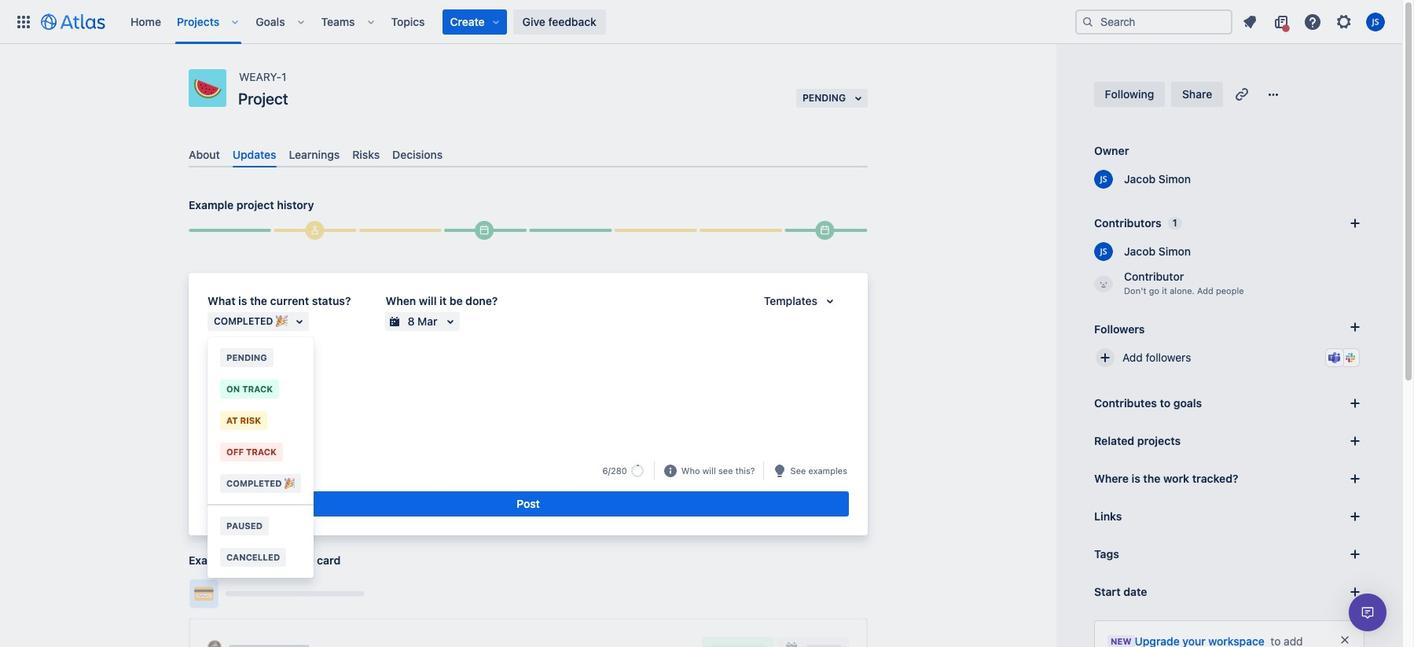Task type: locate. For each thing, give the bounding box(es) containing it.
2 project from the top
[[237, 554, 274, 567]]

following
[[1105, 87, 1155, 101]]

1 group from the top
[[208, 337, 314, 504]]

completed 🎉 down what is the current status?
[[214, 315, 287, 327]]

off track button
[[208, 436, 314, 468]]

6/280
[[603, 466, 627, 476]]

msteams logo showing  channels are connected to this project image
[[1329, 352, 1342, 364]]

1 vertical spatial track
[[246, 447, 277, 457]]

it inside contributor don't go it alone. add people
[[1162, 285, 1168, 296]]

project
[[238, 90, 288, 108]]

be
[[450, 294, 463, 308]]

example down paused
[[189, 554, 234, 567]]

0 vertical spatial example
[[189, 198, 234, 212]]

see
[[719, 465, 733, 476]]

0 horizontal spatial 1
[[281, 70, 286, 83]]

0 vertical spatial add
[[1198, 285, 1214, 296]]

work
[[1164, 472, 1190, 485]]

2 group from the top
[[208, 504, 314, 578]]

Main content area, start typing to enter text. text field
[[208, 347, 849, 371]]

home link
[[126, 9, 166, 34]]

1 horizontal spatial the
[[1144, 472, 1161, 485]]

goals link
[[251, 9, 290, 34]]

1 horizontal spatial will
[[703, 465, 716, 476]]

1 vertical spatial the
[[1144, 472, 1161, 485]]

the left current at left
[[250, 294, 267, 308]]

projects
[[1138, 434, 1181, 447]]

1 horizontal spatial is
[[1132, 472, 1141, 485]]

date
[[1124, 585, 1148, 598]]

0 vertical spatial completed 🎉 button
[[208, 312, 309, 331]]

0 vertical spatial project
[[237, 198, 274, 212]]

card
[[317, 554, 341, 567]]

1 vertical spatial completed 🎉
[[226, 478, 295, 488]]

0 vertical spatial 1
[[281, 70, 286, 83]]

will inside "popup button"
[[703, 465, 716, 476]]

insert emoji image
[[261, 462, 280, 481]]

add
[[1198, 285, 1214, 296], [1123, 351, 1143, 364]]

is
[[238, 294, 247, 308], [1132, 472, 1141, 485]]

1 horizontal spatial 1
[[1173, 217, 1178, 229]]

project down paused "button"
[[237, 554, 274, 567]]

will up mar
[[419, 294, 437, 308]]

1 vertical spatial will
[[703, 465, 716, 476]]

it
[[1162, 285, 1168, 296], [440, 294, 447, 308]]

1 completed 🎉 button from the top
[[208, 312, 309, 331]]

example for example project update card
[[189, 554, 234, 567]]

0 vertical spatial 🎉
[[276, 315, 287, 327]]

tab list containing about
[[182, 142, 874, 168]]

help image
[[1304, 12, 1323, 31]]

will left see
[[703, 465, 716, 476]]

completed down off track
[[226, 478, 282, 488]]

add followers button
[[1088, 340, 1371, 375]]

example
[[189, 198, 234, 212], [189, 554, 234, 567]]

home
[[131, 15, 161, 28]]

0 horizontal spatial the
[[250, 294, 267, 308]]

is for where
[[1132, 472, 1141, 485]]

0 vertical spatial is
[[238, 294, 247, 308]]

completed 🎉 button down what is the current status?
[[208, 312, 309, 331]]

the
[[250, 294, 267, 308], [1144, 472, 1161, 485]]

project for history
[[237, 198, 274, 212]]

1
[[281, 70, 286, 83], [1173, 217, 1178, 229]]

add right add follower icon
[[1123, 351, 1143, 364]]

1 project from the top
[[237, 198, 274, 212]]

2 completed 🎉 button from the top
[[208, 468, 314, 499]]

example down about
[[189, 198, 234, 212]]

on track
[[226, 384, 273, 394]]

where
[[1095, 472, 1129, 485]]

give feedback button
[[513, 9, 606, 34]]

completed 🎉 down off track 'button'
[[226, 478, 295, 488]]

example project update card
[[189, 554, 341, 567]]

feedback
[[548, 15, 597, 28]]

track right on
[[242, 384, 273, 394]]

1 example from the top
[[189, 198, 234, 212]]

0 horizontal spatial add
[[1123, 351, 1143, 364]]

teams link
[[317, 9, 360, 34]]

people
[[1216, 285, 1245, 296]]

tab list
[[182, 142, 874, 168]]

project
[[237, 198, 274, 212], [237, 554, 274, 567]]

track
[[242, 384, 273, 394], [246, 447, 277, 457]]

paused
[[226, 521, 263, 531]]

add a follower image
[[1346, 318, 1365, 337]]

it right go on the right top
[[1162, 285, 1168, 296]]

post
[[517, 497, 540, 510]]

track up 'insert emoji' image
[[246, 447, 277, 457]]

0 horizontal spatial will
[[419, 294, 437, 308]]

start date
[[1095, 585, 1148, 598]]

give
[[523, 15, 546, 28]]

contributor
[[1125, 270, 1184, 283]]

1 horizontal spatial add
[[1198, 285, 1214, 296]]

1 vertical spatial 🎉
[[284, 478, 295, 488]]

decisions
[[392, 148, 443, 161]]

project for update
[[237, 554, 274, 567]]

project left history
[[237, 198, 274, 212]]

when will it be done?
[[386, 294, 498, 308]]

0 vertical spatial will
[[419, 294, 437, 308]]

is right "what"
[[238, 294, 247, 308]]

1 vertical spatial project
[[237, 554, 274, 567]]

search image
[[1082, 15, 1095, 28]]

is for what
[[238, 294, 247, 308]]

1 vertical spatial completed
[[226, 478, 282, 488]]

🎉 down what is the current status?
[[276, 315, 287, 327]]

the left work
[[1144, 472, 1161, 485]]

1 vertical spatial completed 🎉 button
[[208, 468, 314, 499]]

banner
[[0, 0, 1403, 44]]

add right alone.
[[1198, 285, 1214, 296]]

alone.
[[1170, 285, 1195, 296]]

give feedback
[[523, 15, 597, 28]]

add follower image
[[1096, 348, 1115, 367]]

risks
[[352, 148, 380, 161]]

group containing paused
[[208, 504, 314, 578]]

start
[[1095, 585, 1121, 598]]

on track button
[[208, 374, 314, 405]]

contributes
[[1095, 396, 1158, 410]]

following button
[[1095, 82, 1165, 107]]

templates
[[764, 294, 818, 308]]

8 mar button
[[386, 312, 460, 331]]

what is the current status?
[[208, 294, 351, 308]]

see
[[791, 465, 806, 476]]

1 horizontal spatial it
[[1162, 285, 1168, 296]]

1 vertical spatial example
[[189, 554, 234, 567]]

completed 🎉
[[214, 315, 287, 327], [226, 478, 295, 488]]

about
[[189, 148, 220, 161]]

menu
[[208, 337, 314, 578]]

0 vertical spatial track
[[242, 384, 273, 394]]

topics link
[[387, 9, 430, 34]]

completed 🎉 button down off track
[[208, 468, 314, 499]]

Search field
[[1076, 9, 1233, 34]]

0 horizontal spatial is
[[238, 294, 247, 308]]

1 inside weary-1 project
[[281, 70, 286, 83]]

completed down "what"
[[214, 315, 273, 327]]

is right where
[[1132, 472, 1141, 485]]

1 right contributors
[[1173, 217, 1178, 229]]

slack logo showing nan channels are connected to this project image
[[1345, 352, 1357, 364]]

it left the be
[[440, 294, 447, 308]]

insert link image
[[286, 462, 305, 481]]

2 example from the top
[[189, 554, 234, 567]]

1 up project on the left
[[281, 70, 286, 83]]

new
[[1111, 636, 1132, 646]]

1 vertical spatial 1
[[1173, 217, 1178, 229]]

off track
[[226, 447, 277, 457]]

🎉 right 'insert emoji' image
[[284, 478, 295, 488]]

group
[[208, 337, 314, 504], [208, 504, 314, 578]]

0 vertical spatial the
[[250, 294, 267, 308]]

1 vertical spatial is
[[1132, 472, 1141, 485]]

1 vertical spatial add
[[1123, 351, 1143, 364]]

🎉 inside menu
[[284, 478, 295, 488]]

🎉
[[276, 315, 287, 327], [284, 478, 295, 488]]

this?
[[736, 465, 755, 476]]

weary-1 project
[[238, 70, 288, 108]]

group containing pending
[[208, 337, 314, 504]]



Task type: vqa. For each thing, say whether or not it's contained in the screenshot.
the more icon
no



Task type: describe. For each thing, give the bounding box(es) containing it.
example for example project history
[[189, 198, 234, 212]]

cancelled
[[226, 552, 280, 562]]

post button
[[208, 492, 849, 517]]

pending
[[226, 352, 267, 363]]

share
[[1183, 87, 1213, 101]]

example project history
[[189, 198, 314, 212]]

projects
[[177, 15, 220, 28]]

paused button
[[208, 510, 314, 542]]

risk
[[240, 415, 261, 425]]

related projects
[[1095, 434, 1181, 447]]

0 vertical spatial completed
[[214, 315, 273, 327]]

off
[[226, 447, 244, 457]]

banner containing home
[[0, 0, 1403, 44]]

add inside "button"
[[1123, 351, 1143, 364]]

contributors
[[1095, 216, 1162, 230]]

menu containing pending
[[208, 337, 314, 578]]

where is the work tracked?
[[1095, 472, 1239, 485]]

see examples
[[791, 465, 848, 476]]

who will see this? button
[[680, 464, 757, 479]]

open intercom messenger image
[[1359, 603, 1378, 622]]

add files, videos, or images image
[[236, 462, 255, 481]]

contributor don't go it alone. add people
[[1125, 270, 1245, 296]]

will for when
[[419, 294, 437, 308]]

at risk button
[[208, 405, 314, 436]]

completed 🎉 inside menu
[[226, 478, 295, 488]]

add inside contributor don't go it alone. add people
[[1198, 285, 1214, 296]]

update
[[277, 554, 314, 567]]

goals
[[1174, 396, 1203, 410]]

will for who
[[703, 465, 716, 476]]

links
[[1095, 510, 1123, 523]]

pending button
[[208, 342, 314, 374]]

contributes to goals
[[1095, 396, 1203, 410]]

mar
[[418, 315, 438, 328]]

track for on track
[[242, 384, 273, 394]]

track for off track
[[246, 447, 277, 457]]

tags
[[1095, 547, 1120, 561]]

what
[[208, 294, 236, 308]]

0 horizontal spatial it
[[440, 294, 447, 308]]

followers
[[1095, 322, 1145, 335]]

on
[[226, 384, 240, 394]]

to
[[1160, 396, 1171, 410]]

new link
[[1108, 634, 1265, 647]]

status?
[[312, 294, 351, 308]]

the for current
[[250, 294, 267, 308]]

8 mar
[[408, 315, 438, 328]]

owner
[[1095, 144, 1130, 157]]

topics
[[391, 15, 425, 28]]

share button
[[1172, 82, 1224, 107]]

who
[[682, 465, 700, 476]]

current
[[270, 294, 309, 308]]

at risk
[[226, 415, 261, 425]]

cancelled button
[[208, 542, 314, 573]]

who will see this?
[[682, 465, 755, 476]]

examples
[[809, 465, 848, 476]]

8
[[408, 315, 415, 328]]

done?
[[466, 294, 498, 308]]

0 vertical spatial completed 🎉
[[214, 315, 287, 327]]

projects link
[[172, 9, 224, 34]]

learnings
[[289, 148, 340, 161]]

weary-1 link
[[239, 69, 286, 85]]

when
[[386, 294, 416, 308]]

related
[[1095, 434, 1135, 447]]

see examples button
[[789, 464, 849, 479]]

followers
[[1146, 351, 1192, 364]]

history
[[277, 198, 314, 212]]

add followers
[[1123, 351, 1192, 364]]

at
[[226, 415, 238, 425]]

tracked?
[[1193, 472, 1239, 485]]

close banner image
[[1339, 634, 1352, 646]]

go
[[1149, 285, 1160, 296]]

update
[[209, 349, 246, 363]]

top element
[[9, 0, 1076, 44]]

goals
[[256, 15, 285, 28]]

teams
[[321, 15, 355, 28]]

templates button
[[755, 292, 849, 311]]

weary-
[[239, 70, 282, 83]]

don't
[[1125, 285, 1147, 296]]

updates
[[233, 148, 276, 161]]

the for work
[[1144, 472, 1161, 485]]



